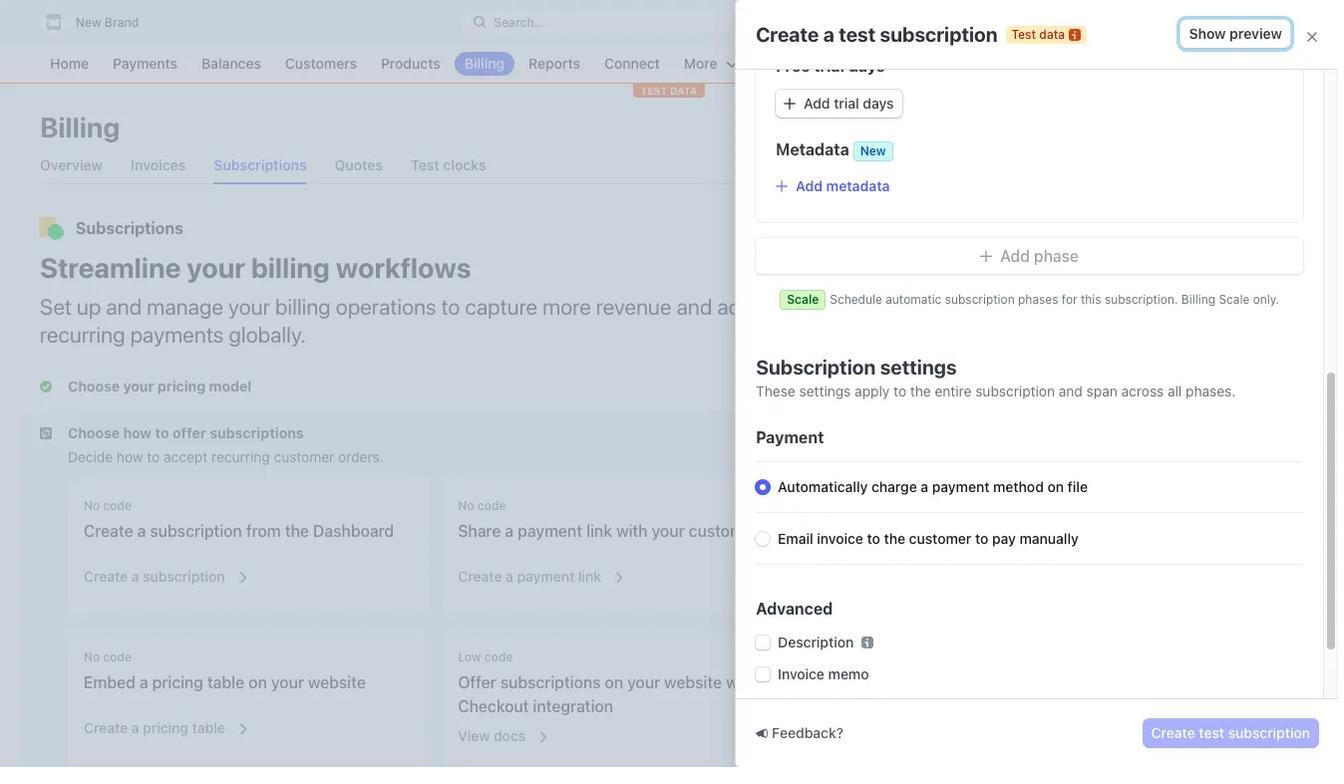 Task type: vqa. For each thing, say whether or not it's contained in the screenshot.


Task type: locate. For each thing, give the bounding box(es) containing it.
the inside no code create a subscription from the dashboard
[[285, 522, 309, 540]]

0 vertical spatial trial
[[814, 57, 845, 75]]

recurring up subscriptions, at right top
[[963, 288, 1021, 305]]

the left entire
[[910, 383, 931, 400]]

how right decide
[[117, 449, 143, 466]]

1 vertical spatial invoice
[[778, 698, 825, 715]]

free trial days
[[776, 57, 885, 75]]

0 vertical spatial billing
[[251, 251, 330, 284]]

billing scale 0.8% on recurring payments and one-time invoice payments automate quoting, subscription billing, invoicing, revenue recovery, and revenue recognition.
[[906, 368, 1226, 471]]

0 horizontal spatial website
[[308, 674, 366, 692]]

choose how to offer subscriptions
[[68, 425, 304, 442]]

billing for billing scale 0.8% on recurring payments and one-time invoice payments automate quoting, subscription billing, invoicing, revenue recovery, and revenue recognition.
[[906, 368, 946, 385]]

invoice right email
[[817, 530, 863, 547]]

more right 'learn'
[[1084, 492, 1118, 509]]

pricing
[[906, 219, 960, 237]]

0 vertical spatial svg image
[[784, 98, 796, 110]]

payments inside streamline your billing workflows set up and manage your billing operations to capture more revenue and accept recurring payments globally.
[[130, 322, 224, 348]]

pricing up create a pricing table button
[[152, 674, 203, 692]]

trial for add
[[834, 95, 859, 112]]

no for share a payment link with your customers
[[458, 499, 474, 513]]

link inside the no code share a payment link with your customers
[[586, 522, 612, 540]]

1 website from the left
[[308, 674, 366, 692]]

svg image inside the add phase button
[[980, 251, 992, 263]]

no inside the no code share a payment link with your customers
[[458, 499, 474, 513]]

share
[[458, 522, 501, 540]]

with
[[616, 522, 648, 540], [726, 674, 757, 692]]

create for create a payment link
[[458, 568, 502, 585]]

code inside 'no code embed a pricing table on your website'
[[103, 650, 132, 665]]

no for embed a pricing table on your website
[[84, 650, 100, 665]]

offer inside 0.5% on recurring payments create subscriptions, offer trials or discounts, and effortlessly manage recurring billing.
[[1047, 313, 1078, 330]]

apply
[[855, 383, 890, 400]]

1 vertical spatial link
[[578, 568, 601, 585]]

a inside 'no code embed a pricing table on your website'
[[139, 674, 148, 692]]

add
[[804, 95, 830, 112], [796, 177, 823, 194], [1000, 247, 1030, 265]]

0 vertical spatial accept
[[717, 294, 782, 320]]

1 vertical spatial table
[[192, 720, 225, 737]]

quoting,
[[972, 437, 1025, 454]]

to right apply
[[894, 383, 906, 400]]

1 horizontal spatial subscriptions
[[500, 674, 601, 692]]

how inside dropdown button
[[123, 425, 152, 442]]

0 vertical spatial more
[[542, 294, 591, 320]]

create inside create a payment link button
[[458, 568, 502, 585]]

1 vertical spatial trial
[[834, 95, 859, 112]]

file
[[1068, 479, 1088, 496]]

the for settings
[[910, 383, 931, 400]]

0 vertical spatial table
[[207, 674, 244, 692]]

the right from
[[285, 522, 309, 540]]

settings down subscription
[[799, 383, 851, 400]]

website inside 'no code embed a pricing table on your website'
[[308, 674, 366, 692]]

code for offer
[[484, 650, 513, 665]]

payment down the no code share a payment link with your customers
[[517, 568, 575, 585]]

link
[[586, 522, 612, 540], [578, 568, 601, 585]]

automatic
[[886, 292, 942, 307]]

code inside the no code share a payment link with your customers
[[477, 499, 506, 513]]

svg image inside add trial days button
[[784, 98, 796, 110]]

pricing inside button
[[143, 720, 188, 737]]

on inside 0.5% on recurring payments create subscriptions, offer trials or discounts, and effortlessly manage recurring billing.
[[943, 288, 959, 305]]

effortlessly
[[906, 330, 978, 347]]

0 horizontal spatial manage
[[147, 294, 223, 320]]

0 horizontal spatial svg image
[[784, 98, 796, 110]]

how
[[123, 425, 152, 442], [117, 449, 143, 466]]

more inside streamline your billing workflows set up and manage your billing operations to capture more revenue and accept recurring payments globally.
[[542, 294, 591, 320]]

scale left schedule
[[787, 292, 819, 307]]

1 horizontal spatial the
[[884, 530, 905, 547]]

charge
[[871, 479, 917, 496]]

streamline your billing workflows set up and manage your billing operations to capture more revenue and accept recurring payments globally.
[[40, 251, 782, 348]]

discounts,
[[1134, 313, 1200, 330]]

1 vertical spatial manage
[[982, 330, 1033, 347]]

1 vertical spatial how
[[117, 449, 143, 466]]

0 vertical spatial with
[[616, 522, 648, 540]]

test
[[1012, 26, 1036, 41]]

0 vertical spatial subscriptions
[[210, 425, 304, 442]]

manage up subscription settings these settings apply to the entire subscription and span across all phases.
[[982, 330, 1033, 347]]

pricing down 'no code embed a pricing table on your website'
[[143, 720, 188, 737]]

1 horizontal spatial website
[[664, 674, 722, 692]]

0 vertical spatial invoice
[[1181, 395, 1226, 412]]

0 vertical spatial how
[[123, 425, 152, 442]]

table inside 'no code embed a pricing table on your website'
[[207, 674, 244, 692]]

your inside low code offer subscriptions on your website with a checkout integration
[[627, 674, 660, 692]]

no down decide
[[84, 499, 100, 513]]

1 vertical spatial days
[[863, 95, 894, 112]]

0 vertical spatial add
[[804, 95, 830, 112]]

no code share a payment link with your customers
[[458, 499, 767, 540]]

more right capture
[[542, 294, 591, 320]]

customers
[[689, 522, 767, 540]]

upgrade
[[914, 492, 971, 509]]

svg image
[[784, 98, 796, 110], [868, 122, 880, 134], [980, 251, 992, 263]]

billing inside billing scale 0.8% on recurring payments and one-time invoice payments automate quoting, subscription billing, invoicing, revenue recovery, and revenue recognition.
[[906, 368, 946, 385]]

with left customers
[[616, 522, 648, 540]]

create a pricing table
[[84, 720, 225, 737]]

add left phase
[[1000, 247, 1030, 265]]

add trial days
[[804, 95, 894, 112]]

1 vertical spatial customer
[[909, 530, 971, 547]]

svg image inside filter popup button
[[868, 122, 880, 134]]

days down create a test subscription on the right
[[848, 57, 885, 75]]

no
[[84, 499, 100, 513], [458, 499, 474, 513], [84, 650, 100, 665]]

no inside no code create a subscription from the dashboard
[[84, 499, 100, 513]]

no inside 'no code embed a pricing table on your website'
[[84, 650, 100, 665]]

0.5%
[[906, 288, 939, 305]]

workflows
[[336, 251, 471, 284]]

offer down for at the right top
[[1047, 313, 1078, 330]]

subscriptions up decide how to accept recurring customer orders.
[[210, 425, 304, 442]]

add down metadata
[[796, 177, 823, 194]]

metadata
[[776, 141, 849, 159]]

create inside create test subscription button
[[1151, 725, 1195, 742]]

test
[[839, 22, 876, 45], [1199, 725, 1224, 742]]

1 vertical spatial settings
[[799, 383, 851, 400]]

2 horizontal spatial svg image
[[980, 251, 992, 263]]

pricing
[[152, 674, 203, 692], [143, 720, 188, 737]]

2 horizontal spatial revenue
[[1052, 454, 1103, 471]]

invoice down description
[[778, 666, 825, 683]]

data
[[670, 85, 697, 97]]

2 vertical spatial add
[[1000, 247, 1030, 265]]

revenue inside streamline your billing workflows set up and manage your billing operations to capture more revenue and accept recurring payments globally.
[[596, 294, 672, 320]]

to left capture
[[441, 294, 460, 320]]

payment up create a payment link button at the bottom
[[518, 522, 582, 540]]

automate
[[906, 437, 968, 454]]

how right choose
[[123, 425, 152, 442]]

1 horizontal spatial with
[[726, 674, 757, 692]]

create inside 0.5% on recurring payments create subscriptions, offer trials or discounts, and effortlessly manage recurring billing.
[[906, 313, 949, 330]]

code
[[103, 499, 132, 513], [477, 499, 506, 513], [103, 650, 132, 665], [484, 650, 513, 665]]

1 vertical spatial invoice
[[817, 530, 863, 547]]

offer inside the choose how to offer subscriptions dropdown button
[[173, 425, 206, 442]]

svg image for billing
[[868, 122, 880, 134]]

orders.
[[338, 449, 384, 466]]

1 horizontal spatial svg image
[[868, 122, 880, 134]]

choose
[[68, 425, 120, 442]]

create inside create button
[[1014, 14, 1053, 29]]

create
[[1014, 14, 1053, 29], [756, 22, 819, 45], [906, 313, 949, 330], [84, 522, 133, 540], [84, 568, 128, 585], [458, 568, 502, 585], [84, 720, 128, 737], [1151, 725, 1195, 742]]

1 horizontal spatial test
[[1199, 725, 1224, 742]]

invoice up feedback? button
[[778, 698, 825, 715]]

0 horizontal spatial customer
[[274, 449, 334, 466]]

one-
[[1119, 395, 1150, 412]]

1 vertical spatial with
[[726, 674, 757, 692]]

2 horizontal spatial the
[[910, 383, 931, 400]]

scale inside billing scale 0.8% on recurring payments and one-time invoice payments automate quoting, subscription billing, invoicing, revenue recovery, and revenue recognition.
[[950, 368, 986, 385]]

to
[[441, 294, 460, 320], [894, 383, 906, 400], [155, 425, 169, 442], [147, 449, 160, 466], [975, 492, 988, 509], [867, 530, 880, 547], [975, 530, 988, 547]]

0 horizontal spatial more
[[542, 294, 591, 320]]

1 horizontal spatial manage
[[982, 330, 1033, 347]]

0 vertical spatial invoice
[[778, 666, 825, 683]]

trials
[[1081, 313, 1113, 330]]

create inside create a pricing table button
[[84, 720, 128, 737]]

0 horizontal spatial test
[[839, 22, 876, 45]]

to left "pay"
[[975, 530, 988, 547]]

manage down streamline at the top left of the page
[[147, 294, 223, 320]]

payment inside the no code share a payment link with your customers
[[518, 522, 582, 540]]

0 vertical spatial pricing
[[152, 674, 203, 692]]

customer down upgrade
[[909, 530, 971, 547]]

1 invoice from the top
[[778, 666, 825, 683]]

1 horizontal spatial accept
[[717, 294, 782, 320]]

subscriptions
[[210, 425, 304, 442], [500, 674, 601, 692]]

1 vertical spatial accept
[[164, 449, 208, 466]]

0 horizontal spatial offer
[[173, 425, 206, 442]]

to inside dropdown button
[[155, 425, 169, 442]]

how for choose
[[123, 425, 152, 442]]

1 vertical spatial add
[[796, 177, 823, 194]]

1 horizontal spatial customer
[[909, 530, 971, 547]]

2 vertical spatial svg image
[[980, 251, 992, 263]]

recurring inside streamline your billing workflows set up and manage your billing operations to capture more revenue and accept recurring payments globally.
[[40, 322, 125, 348]]

days for free trial days
[[848, 57, 885, 75]]

days up filter popup button
[[863, 95, 894, 112]]

scale up "pay"
[[992, 492, 1028, 509]]

svg image down free
[[784, 98, 796, 110]]

1 horizontal spatial offer
[[1047, 313, 1078, 330]]

0 horizontal spatial revenue
[[596, 294, 672, 320]]

a inside low code offer subscriptions on your website with a checkout integration
[[761, 674, 770, 692]]

code inside low code offer subscriptions on your website with a checkout integration
[[484, 650, 513, 665]]

test inside create test subscription button
[[1199, 725, 1224, 742]]

1 horizontal spatial more
[[1084, 492, 1118, 509]]

link up create a payment link button at the bottom
[[586, 522, 612, 540]]

table up create a pricing table button
[[207, 674, 244, 692]]

0 horizontal spatial accept
[[164, 449, 208, 466]]

no up "embed"
[[84, 650, 100, 665]]

up
[[77, 294, 101, 320]]

payment
[[932, 479, 990, 496], [518, 522, 582, 540], [517, 568, 575, 585]]

the down charge
[[884, 530, 905, 547]]

filter button
[[860, 114, 929, 142]]

code right low on the left bottom of page
[[484, 650, 513, 665]]

recurring down for at the right top
[[1037, 330, 1095, 347]]

2 vertical spatial payment
[[517, 568, 575, 585]]

days
[[848, 57, 885, 75], [863, 95, 894, 112]]

0.5% on recurring payments create subscriptions, offer trials or discounts, and effortlessly manage recurring billing.
[[906, 288, 1228, 347]]

days inside button
[[863, 95, 894, 112]]

to up decide how to accept recurring customer orders.
[[155, 425, 169, 442]]

1 vertical spatial test
[[1199, 725, 1224, 742]]

create a subscription button
[[72, 555, 250, 591]]

0 horizontal spatial settings
[[799, 383, 851, 400]]

create inside create a subscription button
[[84, 568, 128, 585]]

phases.
[[1186, 383, 1236, 400]]

manage inside streamline your billing workflows set up and manage your billing operations to capture more revenue and accept recurring payments globally.
[[147, 294, 223, 320]]

2 invoice from the top
[[778, 698, 825, 715]]

invoice right time
[[1181, 395, 1226, 412]]

1 horizontal spatial settings
[[880, 356, 957, 379]]

0 vertical spatial link
[[586, 522, 612, 540]]

svg image left add phase
[[980, 251, 992, 263]]

settings up 0.8%
[[880, 356, 957, 379]]

on inside low code offer subscriptions on your website with a checkout integration
[[605, 674, 623, 692]]

recurring down up
[[40, 322, 125, 348]]

0 vertical spatial days
[[848, 57, 885, 75]]

settings
[[880, 356, 957, 379], [799, 383, 851, 400]]

0 horizontal spatial with
[[616, 522, 648, 540]]

integration
[[533, 698, 613, 716]]

these
[[756, 383, 795, 400]]

code up share
[[477, 499, 506, 513]]

0 vertical spatial customer
[[274, 449, 334, 466]]

and inside subscription settings these settings apply to the entire subscription and span across all phases.
[[1059, 383, 1083, 400]]

time
[[1150, 395, 1178, 412]]

scale down effortlessly
[[950, 368, 986, 385]]

the inside subscription settings these settings apply to the entire subscription and span across all phases.
[[910, 383, 931, 400]]

subscription
[[880, 22, 998, 45], [945, 292, 1015, 307], [975, 383, 1055, 400], [1029, 437, 1108, 454], [150, 522, 242, 540], [143, 568, 225, 585], [1228, 725, 1310, 742]]

trial inside button
[[834, 95, 859, 112]]

description
[[778, 634, 854, 651]]

0 horizontal spatial subscriptions
[[210, 425, 304, 442]]

to inside streamline your billing workflows set up and manage your billing operations to capture more revenue and accept recurring payments globally.
[[441, 294, 460, 320]]

across
[[1121, 383, 1164, 400]]

no up share
[[458, 499, 474, 513]]

0.8%
[[906, 395, 939, 412]]

2 website from the left
[[664, 674, 722, 692]]

accept down choose how to offer subscriptions
[[164, 449, 208, 466]]

test
[[641, 85, 667, 97]]

add down free trial days
[[804, 95, 830, 112]]

your inside the no code share a payment link with your customers
[[652, 522, 685, 540]]

1 vertical spatial svg image
[[868, 122, 880, 134]]

pricing inside 'no code embed a pricing table on your website'
[[152, 674, 203, 692]]

trial right free
[[814, 57, 845, 75]]

code up "embed"
[[103, 650, 132, 665]]

code down decide
[[103, 499, 132, 513]]

billing for billing starter
[[926, 261, 966, 278]]

the
[[910, 383, 931, 400], [285, 522, 309, 540], [884, 530, 905, 547]]

invoice for invoice footer
[[778, 698, 825, 715]]

schedule automatic subscription phases for this subscription. billing scale only.
[[830, 292, 1279, 307]]

add metadata button
[[776, 177, 890, 194]]

offer up decide how to accept recurring customer orders.
[[173, 425, 206, 442]]

svg image up new
[[868, 122, 880, 134]]

1 vertical spatial subscriptions
[[500, 674, 601, 692]]

payment down recovery,
[[932, 479, 990, 496]]

offer
[[1047, 313, 1078, 330], [173, 425, 206, 442]]

how for decide
[[117, 449, 143, 466]]

invoice
[[1181, 395, 1226, 412], [817, 530, 863, 547]]

0 vertical spatial offer
[[1047, 313, 1078, 330]]

1 vertical spatial payment
[[518, 522, 582, 540]]

link down the no code share a payment link with your customers
[[578, 568, 601, 585]]

and inside 0.5% on recurring payments create subscriptions, offer trials or discounts, and effortlessly manage recurring billing.
[[1204, 313, 1228, 330]]

code inside no code create a subscription from the dashboard
[[103, 499, 132, 513]]

manage inside 0.5% on recurring payments create subscriptions, offer trials or discounts, and effortlessly manage recurring billing.
[[982, 330, 1033, 347]]

trial down free trial days
[[834, 95, 859, 112]]

code for create
[[103, 499, 132, 513]]

1 vertical spatial offer
[[173, 425, 206, 442]]

add for add phase
[[1000, 247, 1030, 265]]

recurring
[[963, 288, 1021, 305], [40, 322, 125, 348], [1037, 330, 1095, 347], [963, 395, 1021, 412], [211, 449, 270, 466]]

0 vertical spatial manage
[[147, 294, 223, 320]]

1 vertical spatial pricing
[[143, 720, 188, 737]]

0 horizontal spatial invoice
[[817, 530, 863, 547]]

trial for free
[[814, 57, 845, 75]]

globally.
[[229, 322, 306, 348]]

accept up the these
[[717, 294, 782, 320]]

no code embed a pricing table on your website
[[84, 650, 366, 692]]

to right upgrade
[[975, 492, 988, 509]]

table down 'no code embed a pricing table on your website'
[[192, 720, 225, 737]]

1 horizontal spatial invoice
[[1181, 395, 1226, 412]]

with up feedback? button
[[726, 674, 757, 692]]

subscriptions up integration
[[500, 674, 601, 692]]

0 horizontal spatial the
[[285, 522, 309, 540]]

customer left orders. at the left
[[274, 449, 334, 466]]

recurring up quoting,
[[963, 395, 1021, 412]]

1 vertical spatial more
[[1084, 492, 1118, 509]]

low code offer subscriptions on your website with a checkout integration
[[458, 650, 770, 716]]



Task type: describe. For each thing, give the bounding box(es) containing it.
advanced
[[756, 600, 833, 618]]

0 vertical spatial settings
[[880, 356, 957, 379]]

payments inside 0.5% on recurring payments create subscriptions, offer trials or discounts, and effortlessly manage recurring billing.
[[1025, 288, 1088, 305]]

to down charge
[[867, 530, 880, 547]]

choose how to offer subscriptions button
[[40, 424, 308, 444]]

invoice inside billing scale 0.8% on recurring payments and one-time invoice payments automate quoting, subscription billing, invoicing, revenue recovery, and revenue recognition.
[[1181, 395, 1226, 412]]

create a subscription
[[84, 568, 225, 585]]

code for embed
[[103, 650, 132, 665]]

with inside the no code share a payment link with your customers
[[616, 522, 648, 540]]

0 vertical spatial payment
[[932, 479, 990, 496]]

new
[[860, 144, 886, 159]]

feedback?
[[772, 725, 843, 742]]

checkout
[[458, 698, 529, 716]]

invoice footer
[[778, 698, 868, 715]]

offer
[[458, 674, 496, 692]]

recurring down choose how to offer subscriptions
[[211, 449, 270, 466]]

for
[[1062, 292, 1077, 307]]

billing starter
[[926, 261, 1016, 278]]

schedule
[[830, 292, 882, 307]]

entire
[[935, 383, 972, 400]]

link inside button
[[578, 568, 601, 585]]

1 vertical spatial billing
[[275, 294, 331, 320]]

feedback? button
[[756, 724, 843, 744]]

subscription inside billing scale 0.8% on recurring payments and one-time invoice payments automate quoting, subscription billing, invoicing, revenue recovery, and revenue recognition.
[[1029, 437, 1108, 454]]

invoicing,
[[1158, 437, 1219, 454]]

embed
[[84, 674, 135, 692]]

learn
[[1044, 492, 1081, 509]]

decide how to accept recurring customer orders.
[[68, 449, 384, 466]]

show
[[1189, 25, 1226, 42]]

payment inside button
[[517, 568, 575, 585]]

to down the choose how to offer subscriptions dropdown button
[[147, 449, 160, 466]]

create test subscription button
[[1143, 720, 1318, 748]]

recovery,
[[961, 454, 1020, 471]]

create a payment link
[[458, 568, 601, 585]]

subscription inside create a subscription button
[[143, 568, 225, 585]]

docs
[[494, 728, 526, 745]]

no for create a subscription from the dashboard
[[84, 499, 100, 513]]

your inside 'no code embed a pricing table on your website'
[[271, 674, 304, 692]]

subscription settings these settings apply to the entire subscription and span across all phases.
[[756, 356, 1236, 400]]

table inside button
[[192, 720, 225, 737]]

a inside no code create a subscription from the dashboard
[[137, 522, 146, 540]]

days for add trial days
[[863, 95, 894, 112]]

phase
[[1034, 247, 1079, 265]]

pay
[[992, 530, 1016, 547]]

add phase button
[[756, 238, 1303, 274]]

subscription inside no code create a subscription from the dashboard
[[150, 522, 242, 540]]

from
[[246, 522, 281, 540]]

create for create a subscription
[[84, 568, 128, 585]]

subscription inside create test subscription button
[[1228, 725, 1310, 742]]

create for create a pricing table
[[84, 720, 128, 737]]

payment
[[756, 429, 824, 447]]

on inside billing scale 0.8% on recurring payments and one-time invoice payments automate quoting, subscription billing, invoicing, revenue recovery, and revenue recognition.
[[943, 395, 959, 412]]

add for add metadata
[[796, 177, 823, 194]]

all
[[1168, 383, 1182, 400]]

learn more
[[1044, 492, 1118, 509]]

learn more link
[[1044, 491, 1118, 511]]

1 horizontal spatial revenue
[[906, 454, 957, 471]]

with inside low code offer subscriptions on your website with a checkout integration
[[726, 674, 757, 692]]

email
[[778, 530, 813, 547]]

the for code
[[285, 522, 309, 540]]

svg image for free trial days
[[784, 98, 796, 110]]

subscriptions inside low code offer subscriptions on your website with a checkout integration
[[500, 674, 601, 692]]

create for create test subscription
[[1151, 725, 1195, 742]]

billing for billing
[[40, 111, 120, 144]]

memo
[[828, 666, 869, 683]]

website inside low code offer subscriptions on your website with a checkout integration
[[664, 674, 722, 692]]

filter
[[888, 119, 921, 136]]

or
[[1117, 313, 1130, 330]]

only.
[[1253, 292, 1279, 307]]

test data
[[1012, 26, 1065, 41]]

decide
[[68, 449, 113, 466]]

scale left "only."
[[1219, 292, 1250, 307]]

code for share
[[477, 499, 506, 513]]

show preview
[[1189, 25, 1282, 42]]

no code create a subscription from the dashboard
[[84, 499, 394, 540]]

email invoice to the customer to pay manually
[[778, 530, 1079, 547]]

invoice for invoice memo
[[778, 666, 825, 683]]

subscriptions inside dropdown button
[[210, 425, 304, 442]]

view
[[458, 728, 490, 745]]

subscriptions
[[76, 219, 183, 237]]

manually
[[1019, 530, 1079, 547]]

automatically charge a payment method on file
[[778, 479, 1088, 496]]

footer
[[828, 698, 868, 715]]

on inside 'no code embed a pricing table on your website'
[[249, 674, 267, 692]]

upgrade to scale link
[[906, 487, 1036, 514]]

accept inside streamline your billing workflows set up and manage your billing operations to capture more revenue and accept recurring payments globally.
[[717, 294, 782, 320]]

create for create
[[1014, 14, 1053, 29]]

subscription
[[756, 356, 876, 379]]

add for add trial days
[[804, 95, 830, 112]]

add metadata
[[796, 177, 890, 194]]

create inside no code create a subscription from the dashboard
[[84, 522, 133, 540]]

subscription.
[[1105, 292, 1178, 307]]

data
[[1039, 26, 1065, 41]]

create a pricing table button
[[72, 707, 250, 743]]

recurring inside billing scale 0.8% on recurring payments and one-time invoice payments automate quoting, subscription billing, invoicing, revenue recovery, and revenue recognition.
[[963, 395, 1021, 412]]

low
[[458, 650, 481, 665]]

this
[[1081, 292, 1101, 307]]

create a payment link button
[[446, 555, 626, 591]]

create a test subscription
[[756, 22, 998, 45]]

0 vertical spatial test
[[839, 22, 876, 45]]

subscriptions,
[[953, 313, 1043, 330]]

subscription inside subscription settings these settings apply to the entire subscription and span across all phases.
[[975, 383, 1055, 400]]

upgrade to scale
[[914, 492, 1028, 509]]

dashboard
[[313, 522, 394, 540]]

create test subscription
[[1151, 725, 1310, 742]]

starter
[[970, 261, 1016, 278]]

create button
[[1002, 10, 1085, 34]]

billing.
[[1099, 330, 1141, 347]]

add trial days button
[[776, 90, 902, 118]]

span
[[1086, 383, 1118, 400]]

free
[[776, 57, 810, 75]]

a inside the no code share a payment link with your customers
[[505, 522, 514, 540]]

to inside subscription settings these settings apply to the entire subscription and span across all phases.
[[894, 383, 906, 400]]

create for create a test subscription
[[756, 22, 819, 45]]

capture
[[465, 294, 537, 320]]

add phase
[[1000, 247, 1079, 265]]

streamline
[[40, 251, 181, 284]]

view docs
[[458, 728, 526, 745]]



